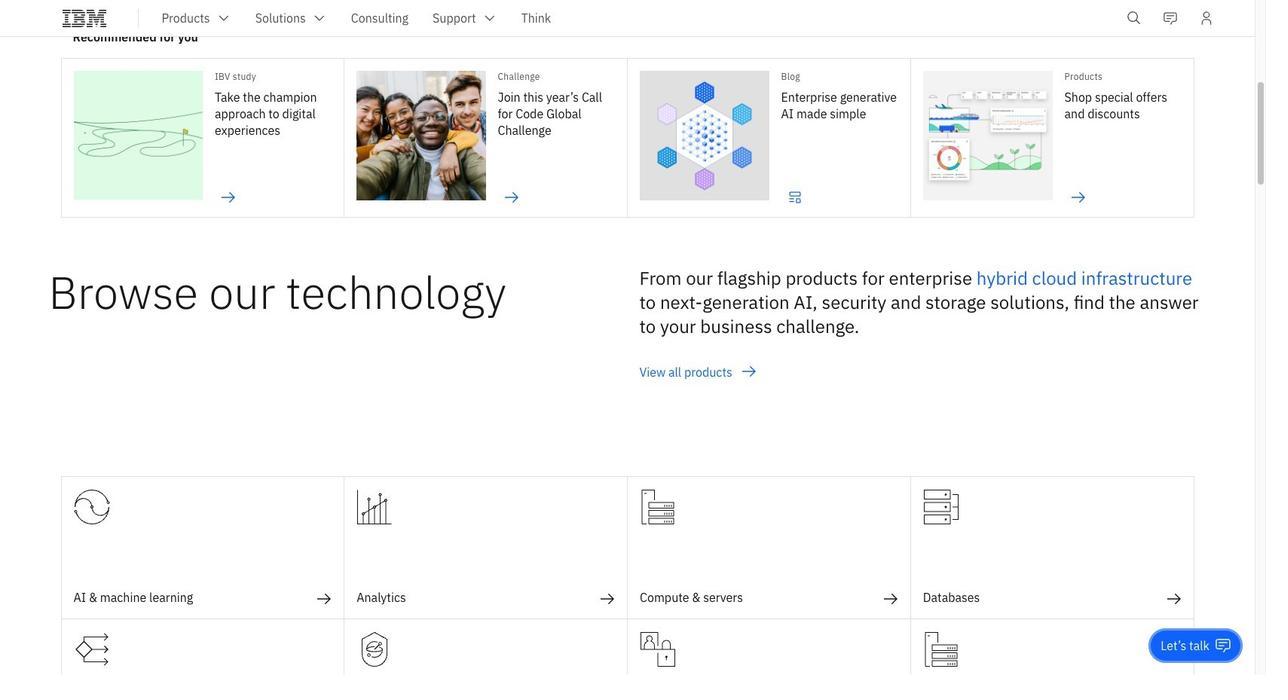 Task type: locate. For each thing, give the bounding box(es) containing it.
let's talk element
[[1161, 638, 1210, 654]]



Task type: vqa. For each thing, say whether or not it's contained in the screenshot.
'Let's talk' element
yes



